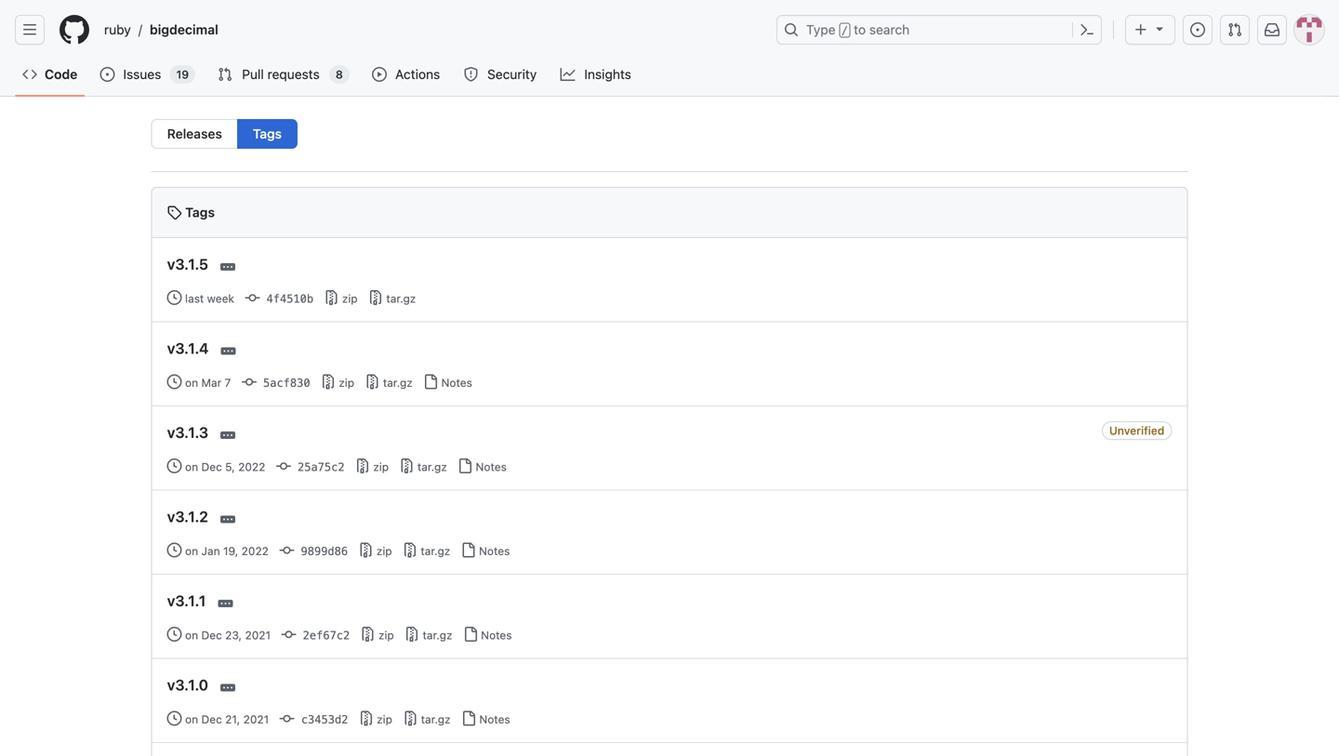 Task type: locate. For each thing, give the bounding box(es) containing it.
1 vertical spatial clock image
[[167, 543, 182, 558]]

dec left 5,
[[201, 460, 222, 473]]

7
[[225, 376, 231, 389]]

git commit image right week
[[245, 291, 260, 306]]

play image
[[372, 67, 387, 82]]

zip link right c3453d2
[[359, 711, 392, 726]]

ruby / bigdecimal
[[104, 22, 218, 37]]

0 vertical spatial file image
[[423, 374, 438, 389]]

on
[[185, 376, 198, 389], [185, 460, 198, 473], [185, 545, 198, 558], [185, 629, 198, 642], [185, 713, 198, 726]]

tar.gz
[[383, 292, 416, 305], [380, 376, 413, 389], [414, 460, 447, 473], [418, 545, 450, 558], [420, 629, 452, 642], [418, 713, 451, 726]]

zip link for v3.1.0
[[359, 711, 392, 726]]

git pull request image left 'pull'
[[218, 67, 233, 82]]

/
[[138, 22, 142, 37], [842, 24, 848, 37]]

bigdecimal
[[150, 22, 218, 37]]

1 vertical spatial issue opened image
[[100, 67, 115, 82]]

2 clock image from the top
[[167, 543, 182, 558]]

file zip image
[[324, 290, 339, 305], [368, 290, 383, 305], [359, 543, 373, 558], [405, 627, 420, 642], [403, 711, 418, 726]]

clock image
[[167, 290, 182, 305], [167, 374, 182, 389], [167, 711, 182, 726]]

file zip image for v3.1.0
[[403, 711, 418, 726]]

1 vertical spatial 2022
[[242, 545, 269, 558]]

zip link for v3.1.2
[[359, 543, 392, 558]]

v3.1.4 link
[[167, 340, 209, 357]]

zip right 9899d86
[[373, 545, 392, 558]]

on jan 19, 2022
[[185, 545, 269, 558]]

clock image for v3.1.5
[[167, 290, 182, 305]]

git commit image for v3.1.4
[[242, 375, 257, 390]]

pull requests
[[242, 67, 320, 82]]

zip for v3.1.4
[[336, 376, 354, 389]]

1 horizontal spatial /
[[842, 24, 848, 37]]

/ right ruby
[[138, 22, 142, 37]]

search
[[870, 22, 910, 37]]

dec left 23,
[[201, 629, 222, 642]]

on left jan
[[185, 545, 198, 558]]

issue opened image left issues
[[100, 67, 115, 82]]

4f4510b link
[[245, 291, 314, 306]]

tags down pull requests
[[253, 126, 282, 141]]

zip
[[339, 292, 358, 305], [336, 376, 354, 389], [370, 460, 389, 473], [373, 545, 392, 558], [375, 629, 394, 642], [374, 713, 392, 726]]

zip right "5acf830" on the left of the page
[[336, 376, 354, 389]]

3 dec from the top
[[201, 713, 222, 726]]

0 vertical spatial file image
[[463, 627, 478, 642]]

file image for v3.1.2
[[461, 543, 476, 558]]

v3.1.5 link
[[167, 255, 208, 273]]

2 on from the top
[[185, 460, 198, 473]]

4f4510b
[[260, 293, 314, 306]]

zip right 4f4510b
[[339, 292, 358, 305]]

insights link
[[553, 60, 640, 88]]

on left mar
[[185, 376, 198, 389]]

1 vertical spatial dec
[[201, 629, 222, 642]]

0 vertical spatial 2021
[[245, 629, 271, 642]]

ruby link
[[97, 15, 138, 45]]

zip link right 9899d86
[[359, 543, 392, 558]]

file image for v3.1.1
[[463, 627, 478, 642]]

2 vertical spatial clock image
[[167, 627, 182, 642]]

file zip image
[[321, 374, 336, 389], [365, 374, 380, 389], [355, 459, 370, 473], [399, 459, 414, 473], [403, 543, 418, 558], [361, 627, 375, 642], [359, 711, 374, 726]]

v3.1.5
[[167, 255, 208, 273]]

clock image
[[167, 459, 182, 473], [167, 543, 182, 558], [167, 627, 182, 642]]

zip link right 4f4510b
[[324, 290, 358, 305]]

git commit image for v3.1.5
[[245, 291, 260, 306]]

dec
[[201, 460, 222, 473], [201, 629, 222, 642], [201, 713, 222, 726]]

notes
[[438, 376, 472, 389], [473, 460, 507, 473], [476, 545, 510, 558], [478, 629, 512, 642], [476, 713, 510, 726]]

0 vertical spatial 2022
[[238, 460, 265, 473]]

9899d86 link
[[279, 543, 348, 558]]

4 on from the top
[[185, 629, 198, 642]]

zip right '2ef67c2'
[[375, 629, 394, 642]]

tags up v3.1.5
[[182, 205, 215, 220]]

1 vertical spatial tags
[[182, 205, 215, 220]]

0 vertical spatial dec
[[201, 460, 222, 473]]

0 vertical spatial git pull request image
[[1228, 22, 1243, 37]]

2022 for on dec 5, 2022
[[238, 460, 265, 473]]

0 vertical spatial issue opened image
[[1191, 22, 1206, 37]]

23,
[[225, 629, 242, 642]]

dec left 21,
[[201, 713, 222, 726]]

issue opened image
[[1191, 22, 1206, 37], [100, 67, 115, 82]]

2021 right 21,
[[243, 713, 269, 726]]

file image for v3.1.4
[[423, 374, 438, 389]]

on down v3.1.0 link
[[185, 713, 198, 726]]

zip for v3.1.0
[[374, 713, 392, 726]]

git commit image right 21,
[[280, 712, 295, 726]]

2021
[[245, 629, 271, 642], [243, 713, 269, 726]]

1 clock image from the top
[[167, 459, 182, 473]]

2 vertical spatial clock image
[[167, 711, 182, 726]]

notes link
[[423, 374, 472, 389], [458, 459, 507, 473], [461, 543, 510, 558], [463, 627, 512, 642], [461, 711, 510, 726]]

tar.gz for v3.1.1
[[420, 629, 452, 642]]

zip link for v3.1.1
[[361, 627, 394, 642]]

9899d86
[[294, 545, 348, 558]]

2021 for v3.1.1
[[245, 629, 271, 642]]

file image
[[423, 374, 438, 389], [458, 459, 473, 473], [461, 543, 476, 558]]

notes link for v3.1.2
[[461, 543, 510, 558]]

file image
[[463, 627, 478, 642], [461, 711, 476, 726]]

zip link right "5acf830" on the left of the page
[[321, 374, 354, 389]]

2 vertical spatial file image
[[461, 543, 476, 558]]

1 vertical spatial git pull request image
[[218, 67, 233, 82]]

git pull request image
[[1228, 22, 1243, 37], [218, 67, 233, 82]]

/ inside ruby / bigdecimal
[[138, 22, 142, 37]]

file image for v3.1.0
[[461, 711, 476, 726]]

security
[[487, 67, 537, 82]]

tar.gz link for v3.1.5
[[368, 290, 416, 305]]

last
[[185, 292, 204, 305]]

type / to search
[[806, 22, 910, 37]]

plus image
[[1134, 22, 1149, 37]]

on dec 5, 2022
[[185, 460, 265, 473]]

3 on from the top
[[185, 545, 198, 558]]

0 horizontal spatial /
[[138, 22, 142, 37]]

list containing ruby / bigdecimal
[[97, 15, 766, 45]]

1 vertical spatial file image
[[458, 459, 473, 473]]

1 horizontal spatial git commit image
[[279, 543, 294, 558]]

on dec 23, 2021
[[185, 629, 271, 642]]

git commit image
[[245, 291, 260, 306], [276, 459, 291, 474], [281, 627, 296, 642], [280, 712, 295, 726]]

tar.gz link for v3.1.4
[[365, 374, 413, 389]]

0 horizontal spatial git commit image
[[242, 375, 257, 390]]

2ef67c2 link
[[281, 627, 350, 642]]

actions link
[[364, 60, 449, 88]]

3 clock image from the top
[[167, 627, 182, 642]]

clock image down the v3.1.3 link
[[167, 459, 182, 473]]

c3453d2 link
[[280, 712, 348, 726]]

git commit image for v3.1.0
[[280, 712, 295, 726]]

issue opened image right triangle down image at top right
[[1191, 22, 1206, 37]]

0 vertical spatial tags
[[253, 126, 282, 141]]

5 on from the top
[[185, 713, 198, 726]]

zip link right 25a75c2
[[355, 459, 389, 473]]

zip link
[[324, 290, 358, 305], [321, 374, 354, 389], [355, 459, 389, 473], [359, 543, 392, 558], [361, 627, 394, 642], [359, 711, 392, 726]]

dec for v3.1.1
[[201, 629, 222, 642]]

command palette image
[[1080, 22, 1095, 37]]

code image
[[22, 67, 37, 82]]

1 vertical spatial clock image
[[167, 374, 182, 389]]

tags
[[253, 126, 282, 141], [182, 205, 215, 220]]

tags link
[[237, 119, 298, 149]]

git commit image right 23,
[[281, 627, 296, 642]]

2022 right 5,
[[238, 460, 265, 473]]

on down v3.1.3
[[185, 460, 198, 473]]

2021 for v3.1.0
[[243, 713, 269, 726]]

1 vertical spatial git commit image
[[279, 543, 294, 558]]

0 vertical spatial git commit image
[[242, 375, 257, 390]]

5acf830 link
[[242, 375, 310, 390]]

0 horizontal spatial git pull request image
[[218, 67, 233, 82]]

1 horizontal spatial issue opened image
[[1191, 22, 1206, 37]]

unverified
[[1110, 424, 1165, 437]]

1 on from the top
[[185, 376, 198, 389]]

git commit image
[[242, 375, 257, 390], [279, 543, 294, 558]]

on mar 7
[[185, 376, 231, 389]]

zip link right '2ef67c2'
[[361, 627, 394, 642]]

git commit image for v3.1.2
[[279, 543, 294, 558]]

/ inside type / to search
[[842, 24, 848, 37]]

1 clock image from the top
[[167, 290, 182, 305]]

git commit image right 7
[[242, 375, 257, 390]]

clock image down v3.1.1
[[167, 627, 182, 642]]

v3.1.4
[[167, 340, 209, 357]]

clock image left on mar 7
[[167, 374, 182, 389]]

security link
[[456, 60, 546, 88]]

1 horizontal spatial git pull request image
[[1228, 22, 1243, 37]]

2ef67c2
[[296, 629, 350, 642]]

/ left to
[[842, 24, 848, 37]]

2 dec from the top
[[201, 629, 222, 642]]

list
[[97, 15, 766, 45]]

0 vertical spatial clock image
[[167, 459, 182, 473]]

clock image left last
[[167, 290, 182, 305]]

tar.gz for v3.1.2
[[418, 545, 450, 558]]

ruby
[[104, 22, 131, 37]]

zip right c3453d2
[[374, 713, 392, 726]]

2022
[[238, 460, 265, 473], [242, 545, 269, 558]]

git pull request image left notifications icon
[[1228, 22, 1243, 37]]

on down v3.1.1
[[185, 629, 198, 642]]

actions
[[395, 67, 440, 82]]

git commit image right 19, at the left bottom of page
[[279, 543, 294, 558]]

3 clock image from the top
[[167, 711, 182, 726]]

notes link for v3.1.4
[[423, 374, 472, 389]]

2 vertical spatial dec
[[201, 713, 222, 726]]

tar.gz link
[[368, 290, 416, 305], [365, 374, 413, 389], [399, 459, 447, 473], [403, 543, 450, 558], [405, 627, 452, 642], [403, 711, 451, 726]]

/ for ruby
[[138, 22, 142, 37]]

5acf830
[[257, 377, 310, 390]]

2022 right 19, at the left bottom of page
[[242, 545, 269, 558]]

triangle down image
[[1153, 21, 1167, 36]]

homepage image
[[60, 15, 89, 45]]

2021 right 23,
[[245, 629, 271, 642]]

2 clock image from the top
[[167, 374, 182, 389]]

clock image down v3.1.2
[[167, 543, 182, 558]]

tar.gz for v3.1.4
[[380, 376, 413, 389]]

1 vertical spatial file image
[[461, 711, 476, 726]]

0 vertical spatial clock image
[[167, 290, 182, 305]]

unverified button
[[1102, 421, 1172, 440]]

clock image down 'v3.1.0'
[[167, 711, 182, 726]]

v3.1.3 link
[[167, 424, 208, 441]]

1 vertical spatial 2021
[[243, 713, 269, 726]]



Task type: vqa. For each thing, say whether or not it's contained in the screenshot.


Task type: describe. For each thing, give the bounding box(es) containing it.
file zip image for v3.1.1
[[405, 627, 420, 642]]

clock image for v3.1.0
[[167, 711, 182, 726]]

notes link for v3.1.0
[[461, 711, 510, 726]]

v3.1.2 link
[[167, 508, 208, 526]]

v3.1.3
[[167, 424, 208, 441]]

requests
[[267, 67, 320, 82]]

1 dec from the top
[[201, 460, 222, 473]]

git pull request image for the leftmost issue opened image
[[218, 67, 233, 82]]

21,
[[225, 713, 240, 726]]

2022 for on jan 19, 2022
[[242, 545, 269, 558]]

19
[[176, 68, 189, 81]]

notes for v3.1.1
[[478, 629, 512, 642]]

0 horizontal spatial tags
[[182, 205, 215, 220]]

5,
[[225, 460, 235, 473]]

on for v3.1.1
[[185, 629, 198, 642]]

19,
[[223, 545, 238, 558]]

1 horizontal spatial tags
[[253, 126, 282, 141]]

zip for v3.1.1
[[375, 629, 394, 642]]

v3.1.0
[[167, 676, 208, 694]]

0 horizontal spatial issue opened image
[[100, 67, 115, 82]]

graph image
[[561, 67, 576, 82]]

releases and tags element
[[151, 119, 298, 149]]

tar.gz link for v3.1.0
[[403, 711, 451, 726]]

type
[[806, 22, 836, 37]]

notes link for v3.1.1
[[463, 627, 512, 642]]

zip right 25a75c2
[[370, 460, 389, 473]]

notes for v3.1.0
[[476, 713, 510, 726]]

v3.1.1 link
[[167, 592, 206, 610]]

notes for v3.1.4
[[438, 376, 472, 389]]

v3.1.0 link
[[167, 676, 208, 694]]

zip link for v3.1.4
[[321, 374, 354, 389]]

25a75c2
[[291, 461, 345, 474]]

/ for type
[[842, 24, 848, 37]]

on for v3.1.4
[[185, 376, 198, 389]]

zip link for v3.1.5
[[324, 290, 358, 305]]

code
[[45, 67, 78, 82]]

clock image for v3.1.2
[[167, 543, 182, 558]]

on for v3.1.2
[[185, 545, 198, 558]]

zip for v3.1.5
[[339, 292, 358, 305]]

tar.gz link for v3.1.2
[[403, 543, 450, 558]]

bigdecimal link
[[142, 15, 226, 45]]

tar.gz for v3.1.5
[[383, 292, 416, 305]]

zip for v3.1.2
[[373, 545, 392, 558]]

last week
[[185, 292, 234, 305]]

git commit image for v3.1.1
[[281, 627, 296, 642]]

releases link
[[151, 119, 238, 149]]

week
[[207, 292, 234, 305]]

to
[[854, 22, 866, 37]]

notifications image
[[1265, 22, 1280, 37]]

clock image for v3.1.1
[[167, 627, 182, 642]]

c3453d2
[[295, 713, 348, 726]]

releases
[[167, 126, 222, 141]]

25a75c2 link
[[276, 459, 345, 474]]

clock image for v3.1.4
[[167, 374, 182, 389]]

tar.gz link for v3.1.1
[[405, 627, 452, 642]]

code link
[[15, 60, 85, 88]]

file zip image for v3.1.5
[[368, 290, 383, 305]]

pull
[[242, 67, 264, 82]]

mar
[[201, 376, 222, 389]]

shield image
[[464, 67, 479, 82]]

insights
[[584, 67, 631, 82]]

v3.1.1
[[167, 592, 206, 610]]

on for v3.1.0
[[185, 713, 198, 726]]

notes for v3.1.2
[[476, 545, 510, 558]]

dec for v3.1.0
[[201, 713, 222, 726]]

tar.gz for v3.1.0
[[418, 713, 451, 726]]

tag image
[[167, 205, 182, 220]]

git commit image right 5,
[[276, 459, 291, 474]]

8
[[336, 68, 343, 81]]

v3.1.2
[[167, 508, 208, 526]]

on dec 21, 2021
[[185, 713, 269, 726]]

jan
[[201, 545, 220, 558]]

issues
[[123, 67, 161, 82]]

git pull request image for the top issue opened image
[[1228, 22, 1243, 37]]



